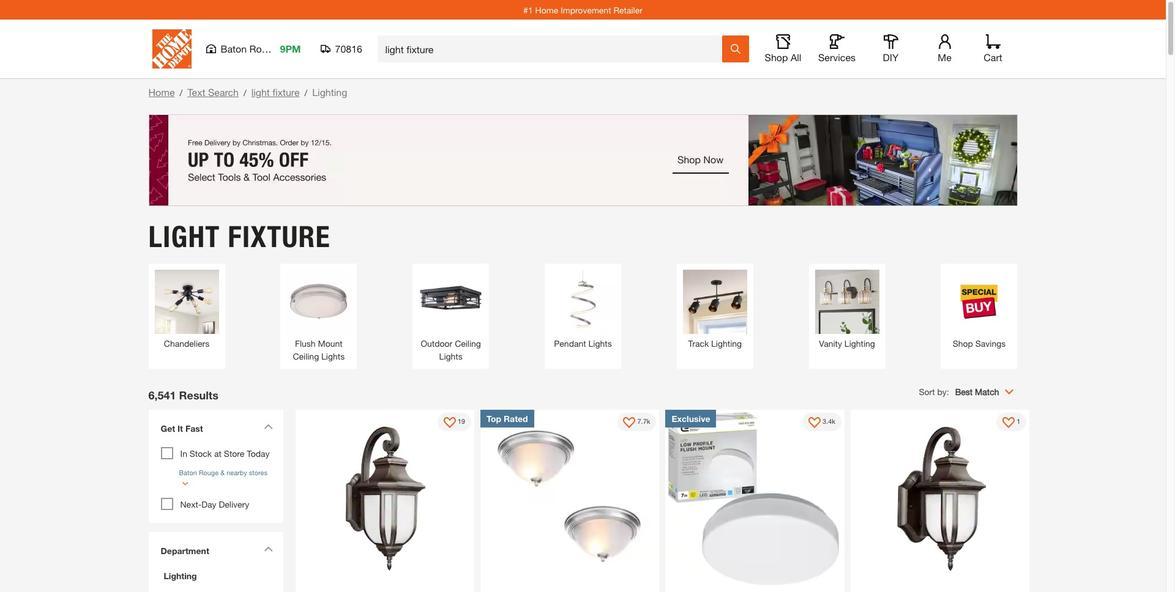 Task type: locate. For each thing, give the bounding box(es) containing it.
by:
[[938, 387, 949, 397]]

0 vertical spatial home
[[535, 5, 558, 15]]

1 caret icon image from the top
[[264, 424, 273, 429]]

pendant
[[554, 338, 586, 349]]

0 horizontal spatial ceiling
[[293, 351, 319, 362]]

home
[[535, 5, 558, 15], [148, 86, 175, 98]]

0 vertical spatial shop
[[765, 51, 788, 63]]

/
[[180, 88, 183, 98], [244, 88, 247, 98], [305, 88, 307, 98]]

1 / from the left
[[180, 88, 183, 98]]

0 horizontal spatial rouge
[[199, 469, 219, 477]]

shop all
[[765, 51, 802, 63]]

1 vertical spatial caret icon image
[[264, 546, 273, 552]]

2 horizontal spatial /
[[305, 88, 307, 98]]

1 horizontal spatial rouge
[[250, 43, 278, 54]]

9pm
[[280, 43, 301, 54]]

2 display image from the left
[[1003, 417, 1015, 429]]

top
[[487, 414, 501, 424]]

1 horizontal spatial home
[[535, 5, 558, 15]]

get it fast
[[161, 423, 203, 434]]

0 horizontal spatial shop
[[765, 51, 788, 63]]

lighting
[[312, 86, 347, 98], [711, 338, 742, 349], [845, 338, 875, 349], [164, 571, 197, 581]]

rated
[[504, 414, 528, 424]]

light
[[251, 86, 270, 98], [148, 219, 220, 254]]

display image inside "3.4k" dropdown button
[[809, 417, 821, 429]]

0 horizontal spatial display image
[[444, 417, 456, 429]]

caret icon image up today
[[264, 424, 273, 429]]

pendant lights
[[554, 338, 612, 349]]

caret icon image up lighting link
[[264, 546, 273, 552]]

display image for 7.7k
[[624, 417, 636, 429]]

1 vertical spatial baton
[[179, 469, 197, 477]]

light fixture
[[148, 219, 330, 254]]

diy
[[883, 51, 899, 63]]

ceiling down flush
[[293, 351, 319, 362]]

0 horizontal spatial lights
[[321, 351, 345, 362]]

sort
[[919, 387, 935, 397]]

display image
[[444, 417, 456, 429], [624, 417, 636, 429]]

2 caret icon image from the top
[[264, 546, 273, 552]]

cart
[[984, 51, 1003, 63]]

shop left all
[[765, 51, 788, 63]]

rouge left 9pm
[[250, 43, 278, 54]]

display image left 19
[[444, 417, 456, 429]]

display image inside 1 dropdown button
[[1003, 417, 1015, 429]]

lighting link
[[161, 570, 271, 583]]

lights
[[589, 338, 612, 349], [321, 351, 345, 362], [439, 351, 463, 362]]

today
[[247, 448, 270, 459]]

rouge
[[250, 43, 278, 54], [199, 469, 219, 477]]

1 vertical spatial rouge
[[199, 469, 219, 477]]

shop left the savings
[[953, 338, 973, 349]]

1 horizontal spatial baton
[[221, 43, 247, 54]]

display image left 7.7k
[[624, 417, 636, 429]]

0 horizontal spatial baton
[[179, 469, 197, 477]]

get
[[161, 423, 175, 434]]

savings
[[976, 338, 1006, 349]]

pendant lights link
[[551, 270, 615, 350]]

caret icon image inside get it fast link
[[264, 424, 273, 429]]

1 vertical spatial shop
[[953, 338, 973, 349]]

shop for shop all
[[765, 51, 788, 63]]

lighting right the track
[[711, 338, 742, 349]]

lights down mount
[[321, 351, 345, 362]]

70816
[[335, 43, 362, 54]]

next-day delivery
[[180, 499, 249, 510]]

fixture
[[273, 86, 300, 98], [228, 219, 330, 254]]

next-
[[180, 499, 202, 510]]

childress 1-light antique bronze outdoor 21.25 in. wall lantern sconce with led bulb image
[[295, 410, 474, 589]]

all
[[791, 51, 802, 63]]

display image inside the 19 dropdown button
[[444, 417, 456, 429]]

6,541
[[148, 388, 176, 402]]

1
[[1017, 418, 1021, 426]]

pendant lights image
[[551, 270, 615, 334]]

baton for baton rouge 9pm
[[221, 43, 247, 54]]

#1 home improvement retailer
[[524, 5, 643, 15]]

0 horizontal spatial /
[[180, 88, 183, 98]]

caret icon image inside department link
[[264, 546, 273, 552]]

baton for baton rouge & nearby stores
[[179, 469, 197, 477]]

0 vertical spatial fixture
[[273, 86, 300, 98]]

lights right pendant
[[589, 338, 612, 349]]

3.4k
[[823, 418, 836, 426]]

/ right light fixture "link"
[[305, 88, 307, 98]]

3.4k button
[[803, 413, 842, 431]]

display image left 1
[[1003, 417, 1015, 429]]

display image for 3.4k
[[809, 417, 821, 429]]

baton
[[221, 43, 247, 54], [179, 469, 197, 477]]

vanity lighting
[[819, 338, 875, 349]]

chandeliers link
[[155, 270, 219, 350]]

outdoor ceiling lights
[[421, 338, 481, 362]]

rouge for 9pm
[[250, 43, 278, 54]]

1 horizontal spatial display image
[[1003, 417, 1015, 429]]

vanity
[[819, 338, 842, 349]]

search
[[208, 86, 239, 98]]

0 vertical spatial caret icon image
[[264, 424, 273, 429]]

shop savings link
[[947, 270, 1012, 350]]

home right #1
[[535, 5, 558, 15]]

ceiling
[[455, 338, 481, 349], [293, 351, 319, 362]]

shop inside button
[[765, 51, 788, 63]]

exclusive
[[672, 414, 710, 424]]

ceiling inside outdoor ceiling lights
[[455, 338, 481, 349]]

display image
[[809, 417, 821, 429], [1003, 417, 1015, 429]]

0 vertical spatial light
[[251, 86, 270, 98]]

display image inside 7.7k "dropdown button"
[[624, 417, 636, 429]]

me button
[[925, 34, 965, 64]]

1 horizontal spatial lights
[[439, 351, 463, 362]]

the home depot logo image
[[152, 29, 191, 69]]

1 display image from the left
[[809, 417, 821, 429]]

0 horizontal spatial light
[[148, 219, 220, 254]]

baton up search
[[221, 43, 247, 54]]

0 horizontal spatial home
[[148, 86, 175, 98]]

home left text
[[148, 86, 175, 98]]

ceiling right outdoor
[[455, 338, 481, 349]]

/ left text
[[180, 88, 183, 98]]

display image left 3.4k
[[809, 417, 821, 429]]

2 display image from the left
[[624, 417, 636, 429]]

services
[[819, 51, 856, 63]]

3 / from the left
[[305, 88, 307, 98]]

flush
[[295, 338, 316, 349]]

shop savings image
[[947, 270, 1012, 334]]

shop
[[765, 51, 788, 63], [953, 338, 973, 349]]

0 vertical spatial rouge
[[250, 43, 278, 54]]

lighting right vanity
[[845, 338, 875, 349]]

1 vertical spatial ceiling
[[293, 351, 319, 362]]

7.7k button
[[617, 413, 657, 431]]

0 vertical spatial baton
[[221, 43, 247, 54]]

lights inside 'flush mount ceiling lights'
[[321, 351, 345, 362]]

1 horizontal spatial display image
[[624, 417, 636, 429]]

1 horizontal spatial /
[[244, 88, 247, 98]]

0 vertical spatial ceiling
[[455, 338, 481, 349]]

sponsored banner image
[[148, 114, 1018, 206]]

lights down outdoor
[[439, 351, 463, 362]]

me
[[938, 51, 952, 63]]

baton down in
[[179, 469, 197, 477]]

services button
[[818, 34, 857, 64]]

/ right search
[[244, 88, 247, 98]]

0 horizontal spatial display image
[[809, 417, 821, 429]]

1 display image from the left
[[444, 417, 456, 429]]

1 horizontal spatial shop
[[953, 338, 973, 349]]

caret icon image
[[264, 424, 273, 429], [264, 546, 273, 552]]

flush mount ceiling lights
[[293, 338, 345, 362]]

1 horizontal spatial ceiling
[[455, 338, 481, 349]]

rouge left &
[[199, 469, 219, 477]]



Task type: vqa. For each thing, say whether or not it's contained in the screenshot.
70816
yes



Task type: describe. For each thing, give the bounding box(es) containing it.
track lighting link
[[683, 270, 747, 350]]

day
[[202, 499, 216, 510]]

70816 button
[[321, 43, 363, 55]]

fast
[[185, 423, 203, 434]]

shop savings
[[953, 338, 1006, 349]]

childress 1-light antique bronze outdoor 12.625 in. wall lantern sconce image
[[851, 410, 1030, 589]]

1 button
[[997, 413, 1027, 431]]

display image for 1
[[1003, 417, 1015, 429]]

7 in. white round closet light led flush mount ceiling light 810 lumens 4000k bright white bathroom light laundry room image
[[666, 410, 845, 589]]

1 vertical spatial fixture
[[228, 219, 330, 254]]

#1
[[524, 5, 533, 15]]

&
[[220, 469, 225, 477]]

text search link
[[187, 86, 239, 98]]

department
[[161, 546, 209, 556]]

get it fast link
[[155, 416, 277, 444]]

chandeliers image
[[155, 270, 219, 334]]

store
[[224, 448, 244, 459]]

vanity lighting image
[[815, 270, 880, 334]]

in stock at store today link
[[180, 448, 270, 459]]

1 vertical spatial home
[[148, 86, 175, 98]]

2 / from the left
[[244, 88, 247, 98]]

caret icon image for get it fast
[[264, 424, 273, 429]]

delivery
[[219, 499, 249, 510]]

What can we help you find today? search field
[[385, 36, 722, 62]]

track lighting
[[688, 338, 742, 349]]

rouge for &
[[199, 469, 219, 477]]

13 in. 2-light brushed nickel flush mount with frosted glass shade (2-pack) image
[[481, 410, 660, 589]]

display image for 19
[[444, 417, 456, 429]]

2 horizontal spatial lights
[[589, 338, 612, 349]]

at
[[214, 448, 222, 459]]

7.7k
[[638, 418, 650, 426]]

stores
[[249, 469, 268, 477]]

in
[[180, 448, 187, 459]]

lighting down 70816 button
[[312, 86, 347, 98]]

best
[[956, 387, 973, 397]]

baton rouge & nearby stores
[[179, 469, 268, 477]]

shop all button
[[764, 34, 803, 64]]

text
[[187, 86, 205, 98]]

19 button
[[438, 413, 471, 431]]

home link
[[148, 86, 175, 98]]

1 vertical spatial light
[[148, 219, 220, 254]]

track
[[688, 338, 709, 349]]

chandeliers
[[164, 338, 210, 349]]

19
[[458, 418, 465, 426]]

flush mount ceiling lights link
[[287, 270, 351, 363]]

stock
[[190, 448, 212, 459]]

outdoor ceiling lights link
[[419, 270, 483, 363]]

improvement
[[561, 5, 611, 15]]

retailer
[[614, 5, 643, 15]]

diy button
[[872, 34, 911, 64]]

in stock at store today
[[180, 448, 270, 459]]

results
[[179, 388, 218, 402]]

next-day delivery link
[[180, 499, 249, 510]]

lighting down department on the left bottom of page
[[164, 571, 197, 581]]

outdoor ceiling lights image
[[419, 270, 483, 334]]

cart link
[[980, 34, 1007, 64]]

department link
[[155, 538, 277, 564]]

nearby
[[227, 469, 247, 477]]

lights inside outdoor ceiling lights
[[439, 351, 463, 362]]

light fixture link
[[251, 86, 300, 98]]

sort by: best match
[[919, 387, 999, 397]]

home / text search / light fixture / lighting
[[148, 86, 347, 98]]

baton rouge 9pm
[[221, 43, 301, 54]]

caret icon image for department
[[264, 546, 273, 552]]

match
[[975, 387, 999, 397]]

vanity lighting link
[[815, 270, 880, 350]]

flush mount ceiling lights image
[[287, 270, 351, 334]]

1 horizontal spatial light
[[251, 86, 270, 98]]

outdoor
[[421, 338, 453, 349]]

top rated
[[487, 414, 528, 424]]

it
[[178, 423, 183, 434]]

6,541 results
[[148, 388, 218, 402]]

track lighting image
[[683, 270, 747, 334]]

shop for shop savings
[[953, 338, 973, 349]]

mount
[[318, 338, 343, 349]]

ceiling inside 'flush mount ceiling lights'
[[293, 351, 319, 362]]



